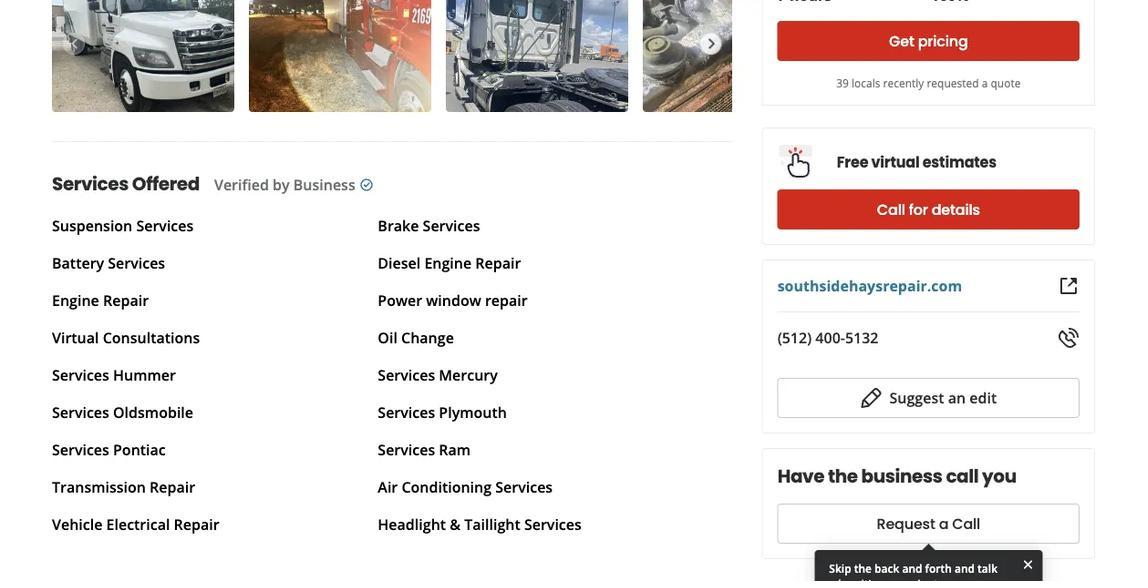 Task type: vqa. For each thing, say whether or not it's contained in the screenshot.
DIESEL
yes



Task type: locate. For each thing, give the bounding box(es) containing it.
quote
[[991, 75, 1021, 90]]

39
[[837, 75, 849, 90]]

repair down pontiac
[[150, 478, 195, 498]]

power
[[378, 291, 422, 311]]

repair up virtual consultations link
[[103, 291, 149, 311]]

the inside skip the back and forth and talk when it's convenient
[[854, 562, 872, 577]]

0 vertical spatial the
[[828, 464, 858, 490]]

air conditioning services
[[378, 478, 553, 498]]

pricing
[[918, 31, 968, 52]]

transmission
[[52, 478, 146, 498]]

services mercury link
[[378, 366, 498, 386]]

verified
[[214, 176, 269, 195]]

call inside request a call button
[[953, 514, 981, 535]]

1 vertical spatial engine
[[52, 291, 99, 311]]

oldsmobile
[[113, 404, 193, 423]]

a left 'quote'
[[982, 75, 988, 90]]

1 horizontal spatial photo of south side hays repair - buda, tx, us. image
[[249, 0, 431, 113]]

diesel engine repair link
[[378, 254, 521, 274]]

vehicle electrical repair
[[52, 516, 219, 535]]

transmission repair
[[52, 478, 195, 498]]

request a call button
[[778, 504, 1080, 545]]

0 vertical spatial a
[[982, 75, 988, 90]]

services hummer link
[[52, 366, 176, 386]]

oil change link
[[378, 329, 454, 348]]

5132
[[846, 328, 879, 348]]

16 checkmark badged v2 image
[[359, 178, 374, 193]]

services oldsmobile link
[[52, 404, 193, 423]]

skip the back and forth and talk when it's convenient
[[829, 562, 998, 582]]

services offered element
[[23, 142, 733, 556]]

headlight
[[378, 516, 446, 535]]

services down offered
[[136, 217, 194, 236]]

virtual
[[872, 152, 920, 173]]

edit
[[970, 389, 997, 408]]

the
[[828, 464, 858, 490], [854, 562, 872, 577]]

24 phone v2 image
[[1058, 327, 1080, 349]]

the right skip
[[854, 562, 872, 577]]

39 locals recently requested a quote
[[837, 75, 1021, 90]]

diesel engine repair
[[378, 254, 521, 274]]

(512)
[[778, 328, 812, 348]]

call left the for
[[877, 200, 906, 220]]

engine repair
[[52, 291, 149, 311]]

0 horizontal spatial photo of south side hays repair - buda, tx, us. image
[[52, 0, 234, 113]]

close image
[[1021, 557, 1036, 573]]

suggest an edit button
[[778, 379, 1080, 419]]

services pontiac link
[[52, 441, 166, 461]]

services up taillight
[[496, 478, 553, 498]]

1 horizontal spatial a
[[982, 75, 988, 90]]

1 vertical spatial a
[[939, 514, 949, 535]]

window
[[426, 291, 481, 311]]

1 photo of south side hays repair - buda, tx, us. image from the left
[[52, 0, 234, 113]]

and left talk
[[955, 562, 975, 577]]

taillight
[[465, 516, 521, 535]]

ram
[[439, 441, 471, 461]]

plymouth
[[439, 404, 507, 423]]

0 vertical spatial engine
[[425, 254, 472, 274]]

24 pencil v2 image
[[861, 388, 882, 410]]

2 photo of south side hays repair - buda, tx, us. image from the left
[[249, 0, 431, 113]]

services ram
[[378, 441, 471, 461]]

hummer
[[113, 366, 176, 386]]

and right back
[[903, 562, 923, 577]]

battery services
[[52, 254, 165, 274]]

vehicle
[[52, 516, 103, 535]]

the for skip
[[854, 562, 872, 577]]

get pricing button
[[778, 21, 1080, 61]]

a right request
[[939, 514, 949, 535]]

services up 'services ram'
[[378, 404, 435, 423]]

services ram link
[[378, 441, 471, 461]]

skip
[[829, 562, 852, 577]]

virtual consultations
[[52, 329, 200, 348]]

services down "suspension services"
[[108, 254, 165, 274]]

air
[[378, 478, 398, 498]]

engine up power window repair link
[[425, 254, 472, 274]]

0 vertical spatial call
[[877, 200, 906, 220]]

(512) 400-5132
[[778, 328, 879, 348]]

engine
[[425, 254, 472, 274], [52, 291, 99, 311]]

call inside call for details button
[[877, 200, 906, 220]]

virtual
[[52, 329, 99, 348]]

for
[[909, 200, 928, 220]]

0 horizontal spatial a
[[939, 514, 949, 535]]

suggest an edit
[[890, 389, 997, 408]]

0 horizontal spatial engine
[[52, 291, 99, 311]]

1 horizontal spatial call
[[953, 514, 981, 535]]

services mercury
[[378, 366, 498, 386]]

the right have
[[828, 464, 858, 490]]

engine up 'virtual'
[[52, 291, 99, 311]]

get
[[889, 31, 915, 52]]

diesel
[[378, 254, 421, 274]]

headlight & taillight services
[[378, 516, 582, 535]]

suspension
[[52, 217, 133, 236]]

1 vertical spatial call
[[953, 514, 981, 535]]

convenient
[[880, 577, 938, 582]]

&
[[450, 516, 461, 535]]

repair right electrical
[[174, 516, 219, 535]]

1 horizontal spatial and
[[955, 562, 975, 577]]

photo of south side hays repair - buda, tx, us. image
[[52, 0, 234, 113], [249, 0, 431, 113]]

virtual consultations link
[[52, 329, 200, 348]]

0 horizontal spatial call
[[877, 200, 906, 220]]

call for details button
[[778, 190, 1080, 230]]

repair
[[476, 254, 521, 274], [103, 291, 149, 311], [150, 478, 195, 498], [174, 516, 219, 535]]

a
[[982, 75, 988, 90], [939, 514, 949, 535]]

24 external link v2 image
[[1058, 275, 1080, 297]]

services up the suspension at the top left of page
[[52, 172, 129, 197]]

call down call
[[953, 514, 981, 535]]

consultations
[[103, 329, 200, 348]]

0 horizontal spatial and
[[903, 562, 923, 577]]

services oldsmobile
[[52, 404, 193, 423]]

the for have
[[828, 464, 858, 490]]

southsidehaysrepair.com
[[778, 276, 963, 296]]

power window repair link
[[378, 291, 528, 311]]

1 vertical spatial the
[[854, 562, 872, 577]]



Task type: describe. For each thing, give the bounding box(es) containing it.
1 horizontal spatial engine
[[425, 254, 472, 274]]

services up diesel engine repair in the top left of the page
[[423, 217, 480, 236]]

forth
[[926, 562, 952, 577]]

battery
[[52, 254, 104, 274]]

services up the services pontiac link
[[52, 404, 109, 423]]

400-
[[816, 328, 846, 348]]

suspension services link
[[52, 217, 194, 236]]

services plymouth link
[[378, 404, 507, 423]]

business
[[862, 464, 943, 490]]

details
[[932, 200, 980, 220]]

have the business call you
[[778, 464, 1017, 490]]

brake services
[[378, 217, 480, 236]]

repair
[[485, 291, 528, 311]]

locals
[[852, 75, 881, 90]]

battery services link
[[52, 254, 165, 274]]

change
[[401, 329, 454, 348]]

services down oil change link
[[378, 366, 435, 386]]

free
[[837, 152, 869, 173]]

when
[[829, 577, 859, 582]]

next image
[[701, 33, 721, 55]]

engine repair link
[[52, 291, 149, 311]]

brake
[[378, 217, 419, 236]]

conditioning
[[402, 478, 492, 498]]

get pricing
[[889, 31, 968, 52]]

business
[[294, 176, 355, 195]]

you
[[983, 464, 1017, 490]]

requested
[[927, 75, 979, 90]]

it's
[[861, 577, 877, 582]]

services plymouth
[[378, 404, 507, 423]]

talk
[[978, 562, 998, 577]]

previous image
[[63, 33, 83, 55]]

southsidehaysrepair.com link
[[778, 276, 963, 296]]

photo of south side hays repair - buda, tx, us. call for service availability - (512) 400-5132.  we service commercial diesel engines and most makes and models of the cars you drive! image
[[446, 0, 628, 113]]

pontiac
[[113, 441, 166, 461]]

oil
[[378, 329, 398, 348]]

services right taillight
[[524, 516, 582, 535]]

oil change
[[378, 329, 454, 348]]

headlight & taillight services link
[[378, 516, 582, 535]]

mercury
[[439, 366, 498, 386]]

recently
[[884, 75, 924, 90]]

free virtual estimates
[[837, 152, 997, 173]]

vehicle electrical repair link
[[52, 516, 219, 535]]

2 and from the left
[[955, 562, 975, 577]]

request
[[877, 514, 936, 535]]

services pontiac
[[52, 441, 166, 461]]

verified by business
[[214, 176, 355, 195]]

power window repair
[[378, 291, 528, 311]]

suspension services
[[52, 217, 194, 236]]

services offered
[[52, 172, 200, 197]]

repair up repair
[[476, 254, 521, 274]]

services up air
[[378, 441, 435, 461]]

call for details
[[877, 200, 980, 220]]

call
[[946, 464, 979, 490]]

transmission repair link
[[52, 478, 195, 498]]

estimates
[[923, 152, 997, 173]]

back
[[875, 562, 900, 577]]

1 and from the left
[[903, 562, 923, 577]]

electrical
[[106, 516, 170, 535]]

by
[[273, 176, 290, 195]]

an
[[948, 389, 966, 408]]

brake services link
[[378, 217, 480, 236]]

services up transmission
[[52, 441, 109, 461]]

services down 'virtual'
[[52, 366, 109, 386]]

offered
[[132, 172, 200, 197]]

air conditioning services link
[[378, 478, 553, 498]]

request a call
[[877, 514, 981, 535]]

services hummer
[[52, 366, 176, 386]]

a inside button
[[939, 514, 949, 535]]

suggest
[[890, 389, 945, 408]]



